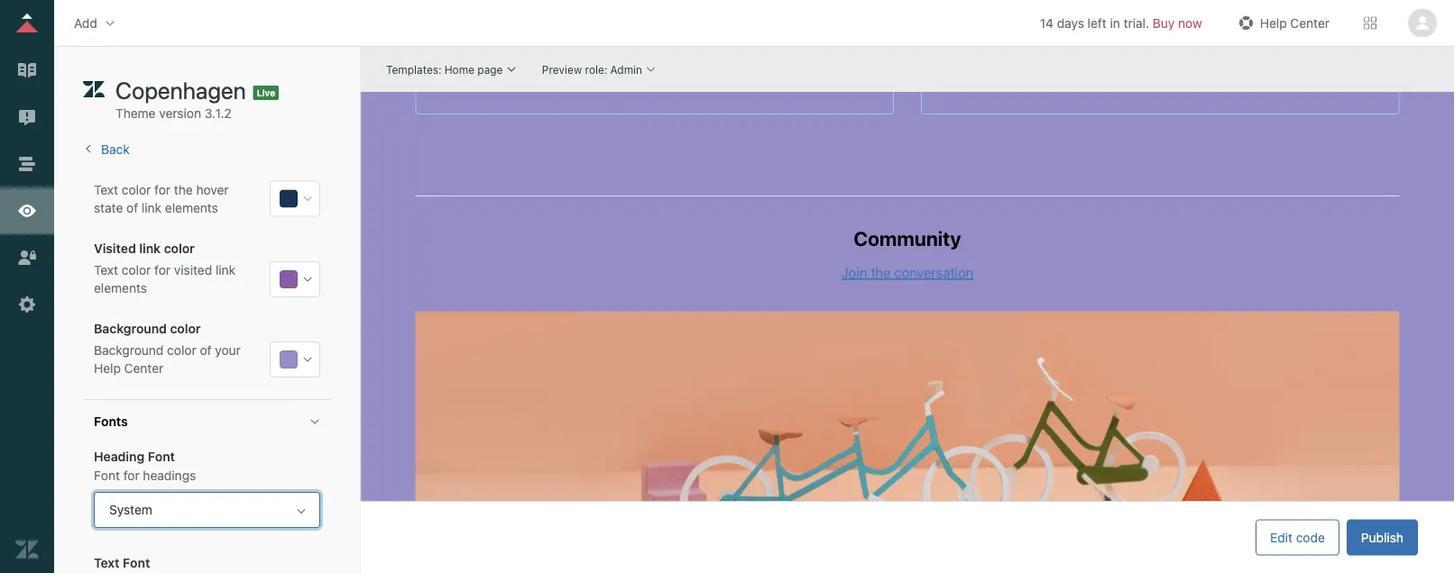 Task type: vqa. For each thing, say whether or not it's contained in the screenshot.
bottommost message
no



Task type: describe. For each thing, give the bounding box(es) containing it.
text color for visited link elements
[[94, 263, 236, 296]]

now
[[1178, 15, 1202, 30]]

customize design image
[[15, 199, 39, 223]]

text color for the hover state of link elements
[[94, 182, 229, 215]]

system button
[[94, 493, 320, 529]]

background color of your help center
[[94, 343, 241, 376]]

left
[[1088, 15, 1107, 30]]

text font
[[94, 556, 150, 571]]

1 vertical spatial font
[[94, 469, 120, 484]]

your
[[215, 343, 241, 358]]

theme
[[115, 106, 156, 121]]

live
[[257, 87, 275, 98]]

text for state
[[94, 182, 118, 197]]

help inside help center button
[[1260, 15, 1287, 30]]

arrange content image
[[15, 152, 39, 176]]

manage articles image
[[15, 59, 39, 82]]

copenhagen
[[115, 76, 246, 104]]

color for state
[[122, 182, 151, 197]]

color for center
[[167, 343, 196, 358]]

days
[[1057, 15, 1084, 30]]

for for the
[[154, 182, 171, 197]]

zendesk products image
[[1364, 17, 1377, 29]]

for for visited
[[154, 263, 171, 278]]

help center
[[1260, 15, 1330, 30]]

14
[[1040, 15, 1054, 30]]

14 days left in trial. buy now
[[1040, 15, 1202, 30]]

publish button
[[1347, 520, 1418, 556]]

headings
[[143, 469, 196, 484]]

settings image
[[15, 293, 39, 317]]

font for heading
[[148, 450, 175, 465]]

Heading Font field
[[94, 444, 320, 529]]

text for elements
[[94, 263, 118, 278]]

help inside background color of your help center
[[94, 361, 121, 376]]

back link
[[83, 142, 130, 157]]

1 vertical spatial link
[[139, 241, 161, 256]]

center inside button
[[1290, 15, 1330, 30]]

publish
[[1361, 530, 1404, 545]]

theme type image
[[83, 76, 105, 105]]



Task type: locate. For each thing, give the bounding box(es) containing it.
0 vertical spatial help
[[1260, 15, 1287, 30]]

3 text from the top
[[94, 556, 120, 571]]

1 horizontal spatial of
[[200, 343, 212, 358]]

center inside background color of your help center
[[124, 361, 164, 376]]

text down system
[[94, 556, 120, 571]]

visited link color
[[94, 241, 195, 256]]

hover
[[196, 182, 229, 197]]

of right state
[[126, 200, 138, 215]]

link
[[142, 200, 162, 215], [139, 241, 161, 256], [216, 263, 236, 278]]

elements down 'the'
[[165, 200, 218, 215]]

color for elements
[[122, 263, 151, 278]]

heading font font for headings
[[94, 450, 196, 484]]

1 vertical spatial elements
[[94, 281, 147, 296]]

edit code
[[1270, 530, 1325, 545]]

version
[[159, 106, 201, 121]]

color
[[122, 182, 151, 197], [164, 241, 195, 256], [122, 263, 151, 278], [170, 322, 201, 337], [167, 343, 196, 358]]

background down background color
[[94, 343, 164, 358]]

2 background from the top
[[94, 343, 164, 358]]

background
[[94, 322, 167, 337], [94, 343, 164, 358]]

background for background color
[[94, 322, 167, 337]]

trial.
[[1124, 15, 1149, 30]]

for down visited link color
[[154, 263, 171, 278]]

1 vertical spatial background
[[94, 343, 164, 358]]

1 background from the top
[[94, 322, 167, 337]]

1 vertical spatial help
[[94, 361, 121, 376]]

2 vertical spatial for
[[123, 469, 139, 484]]

link inside text color for visited link elements
[[216, 263, 236, 278]]

background for background color of your help center
[[94, 343, 164, 358]]

help up fonts
[[94, 361, 121, 376]]

add
[[74, 15, 97, 30]]

background inside background color of your help center
[[94, 343, 164, 358]]

visited
[[94, 241, 136, 256]]

color up visited
[[164, 241, 195, 256]]

fonts button
[[83, 401, 331, 444]]

help right now
[[1260, 15, 1287, 30]]

link up visited link color
[[142, 200, 162, 215]]

font inside "field"
[[123, 556, 150, 571]]

zendesk image
[[15, 539, 39, 562]]

2 text from the top
[[94, 263, 118, 278]]

0 vertical spatial elements
[[165, 200, 218, 215]]

link inside text color for the hover state of link elements
[[142, 200, 162, 215]]

0 vertical spatial text
[[94, 182, 118, 197]]

text inside text color for the hover state of link elements
[[94, 182, 118, 197]]

the
[[174, 182, 193, 197]]

0 horizontal spatial help
[[94, 361, 121, 376]]

1 horizontal spatial center
[[1290, 15, 1330, 30]]

0 horizontal spatial elements
[[94, 281, 147, 296]]

of left your
[[200, 343, 212, 358]]

1 vertical spatial of
[[200, 343, 212, 358]]

for
[[154, 182, 171, 197], [154, 263, 171, 278], [123, 469, 139, 484]]

center down background color
[[124, 361, 164, 376]]

font down system
[[123, 556, 150, 571]]

color inside background color of your help center
[[167, 343, 196, 358]]

of inside background color of your help center
[[200, 343, 212, 358]]

2 vertical spatial text
[[94, 556, 120, 571]]

color inside text color for visited link elements
[[122, 263, 151, 278]]

1 vertical spatial center
[[124, 361, 164, 376]]

for inside heading font font for headings
[[123, 469, 139, 484]]

elements inside text color for visited link elements
[[94, 281, 147, 296]]

fonts
[[94, 415, 128, 430]]

state
[[94, 200, 123, 215]]

link right visited
[[216, 263, 236, 278]]

0 horizontal spatial center
[[124, 361, 164, 376]]

center left zendesk products image
[[1290, 15, 1330, 30]]

for inside text color for visited link elements
[[154, 263, 171, 278]]

0 vertical spatial background
[[94, 322, 167, 337]]

code
[[1296, 530, 1325, 545]]

elements inside text color for the hover state of link elements
[[165, 200, 218, 215]]

font
[[148, 450, 175, 465], [94, 469, 120, 484], [123, 556, 150, 571]]

heading
[[94, 450, 144, 465]]

color down visited link color
[[122, 263, 151, 278]]

0 vertical spatial for
[[154, 182, 171, 197]]

background up background color of your help center
[[94, 322, 167, 337]]

color up background color of your help center
[[170, 322, 201, 337]]

edit code button
[[1256, 520, 1339, 556]]

Heading Font button
[[69, 9, 122, 37]]

text
[[94, 182, 118, 197], [94, 263, 118, 278], [94, 556, 120, 571]]

0 vertical spatial link
[[142, 200, 162, 215]]

for down heading
[[123, 469, 139, 484]]

None button
[[1405, 9, 1440, 37]]

edit
[[1270, 530, 1293, 545]]

0 vertical spatial of
[[126, 200, 138, 215]]

2 vertical spatial font
[[123, 556, 150, 571]]

of inside text color for the hover state of link elements
[[126, 200, 138, 215]]

link up text color for visited link elements
[[139, 241, 161, 256]]

1 horizontal spatial help
[[1260, 15, 1287, 30]]

of
[[126, 200, 138, 215], [200, 343, 212, 358]]

theme version 3.1.2
[[115, 106, 231, 121]]

elements
[[165, 200, 218, 215], [94, 281, 147, 296]]

visited
[[174, 263, 212, 278]]

moderate content image
[[15, 106, 39, 129]]

text inside "field"
[[94, 556, 120, 571]]

user permissions image
[[15, 246, 39, 270]]

font up headings
[[148, 450, 175, 465]]

system
[[109, 503, 152, 518]]

font down heading
[[94, 469, 120, 484]]

center
[[1290, 15, 1330, 30], [124, 361, 164, 376]]

1 vertical spatial text
[[94, 263, 118, 278]]

background color
[[94, 322, 201, 337]]

back
[[101, 142, 130, 157]]

1 text from the top
[[94, 182, 118, 197]]

font for text
[[123, 556, 150, 571]]

2 vertical spatial link
[[216, 263, 236, 278]]

in
[[1110, 15, 1120, 30]]

help
[[1260, 15, 1287, 30], [94, 361, 121, 376]]

text down visited
[[94, 263, 118, 278]]

Text Font field
[[94, 550, 320, 574]]

color inside text color for the hover state of link elements
[[122, 182, 151, 197]]

elements down visited
[[94, 281, 147, 296]]

for left 'the'
[[154, 182, 171, 197]]

3.1.2
[[205, 106, 231, 121]]

1 vertical spatial for
[[154, 263, 171, 278]]

text inside text color for visited link elements
[[94, 263, 118, 278]]

1 horizontal spatial elements
[[165, 200, 218, 215]]

0 vertical spatial center
[[1290, 15, 1330, 30]]

0 vertical spatial font
[[148, 450, 175, 465]]

color up state
[[122, 182, 151, 197]]

color down background color
[[167, 343, 196, 358]]

help center button
[[1229, 9, 1335, 37]]

for inside text color for the hover state of link elements
[[154, 182, 171, 197]]

0 horizontal spatial of
[[126, 200, 138, 215]]

buy
[[1153, 15, 1175, 30]]

text up state
[[94, 182, 118, 197]]



